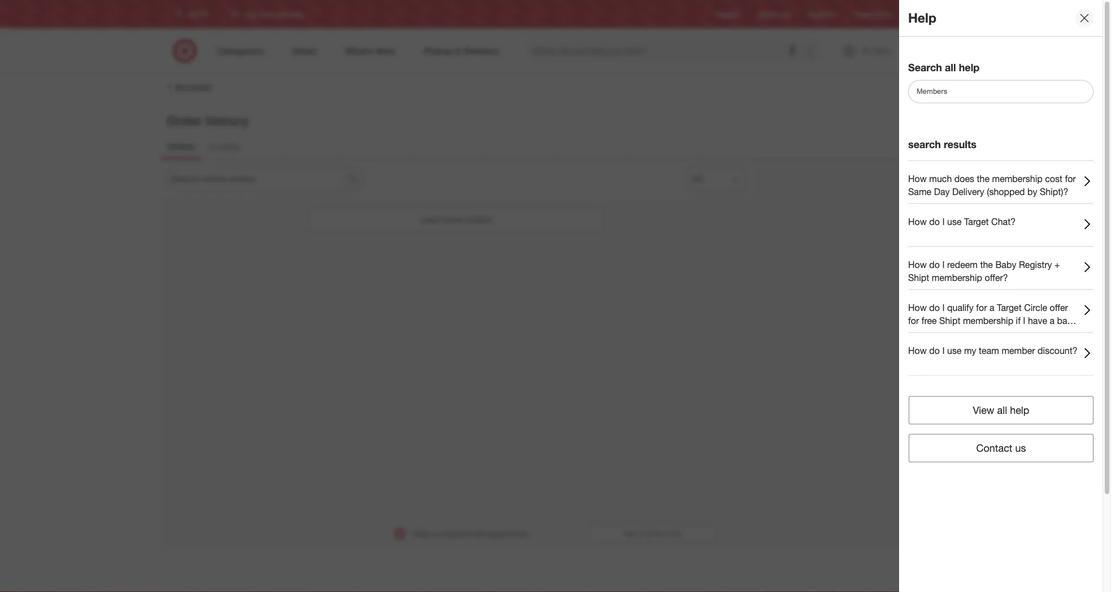 Task type: describe. For each thing, give the bounding box(es) containing it.
load more orders
[[420, 214, 492, 225]]

history
[[206, 112, 248, 128]]

in-store link
[[202, 135, 247, 159]]

order
[[167, 112, 202, 128]]

registry link
[[716, 9, 741, 19]]

account link
[[165, 80, 212, 94]]

find stores link
[[910, 9, 945, 19]]

weekly ad link
[[759, 9, 791, 19]]

help for help
[[909, 10, 937, 26]]

this
[[473, 529, 485, 538]]

target circle
[[854, 10, 892, 18]]

improve
[[442, 529, 471, 538]]

orders
[[466, 214, 492, 225]]

circle
[[875, 10, 892, 18]]

ad
[[783, 10, 791, 18]]

take a quick survey
[[623, 529, 683, 538]]

redcard
[[809, 10, 836, 18]]

help for help us improve this experience.
[[413, 529, 429, 538]]

registry
[[716, 10, 741, 18]]

search button
[[801, 38, 828, 66]]

online
[[167, 141, 195, 152]]

online link
[[161, 135, 202, 159]]

survey
[[663, 529, 683, 538]]

store
[[219, 141, 240, 152]]

quick
[[644, 529, 661, 538]]

weekly
[[759, 10, 781, 18]]



Task type: vqa. For each thing, say whether or not it's contained in the screenshot.
Help us improve this experience.'s "Help"
yes



Task type: locate. For each thing, give the bounding box(es) containing it.
target
[[854, 10, 873, 18]]

order history
[[167, 112, 248, 128]]

help us improve this experience.
[[413, 529, 529, 538]]

search
[[801, 46, 828, 57]]

help
[[909, 10, 937, 26], [413, 529, 429, 538]]

1 vertical spatial help
[[413, 529, 429, 538]]

experience.
[[488, 529, 529, 538]]

load more orders button
[[308, 207, 604, 232]]

more
[[443, 214, 464, 225]]

take
[[623, 529, 637, 538]]

0 horizontal spatial help
[[413, 529, 429, 538]]

None text field
[[167, 167, 365, 191]]

load
[[420, 214, 440, 225]]

account
[[175, 82, 211, 93]]

stores
[[925, 10, 945, 18]]

us
[[432, 529, 440, 538]]

a
[[639, 529, 643, 538]]

take a quick survey button
[[588, 525, 718, 543]]

find
[[910, 10, 923, 18]]

weekly ad
[[759, 10, 791, 18]]

help inside dialog
[[909, 10, 937, 26]]

help left us
[[413, 529, 429, 538]]

What can we help you find? suggestions appear below search field
[[527, 38, 809, 63]]

in-
[[209, 141, 219, 152]]

target circle link
[[854, 9, 892, 19]]

help dialog
[[900, 0, 1112, 592]]

find stores
[[910, 10, 945, 18]]

1 horizontal spatial help
[[909, 10, 937, 26]]

0 vertical spatial help
[[909, 10, 937, 26]]

redcard link
[[809, 9, 836, 19]]

in-store
[[209, 141, 240, 152]]

help right circle on the right of the page
[[909, 10, 937, 26]]



